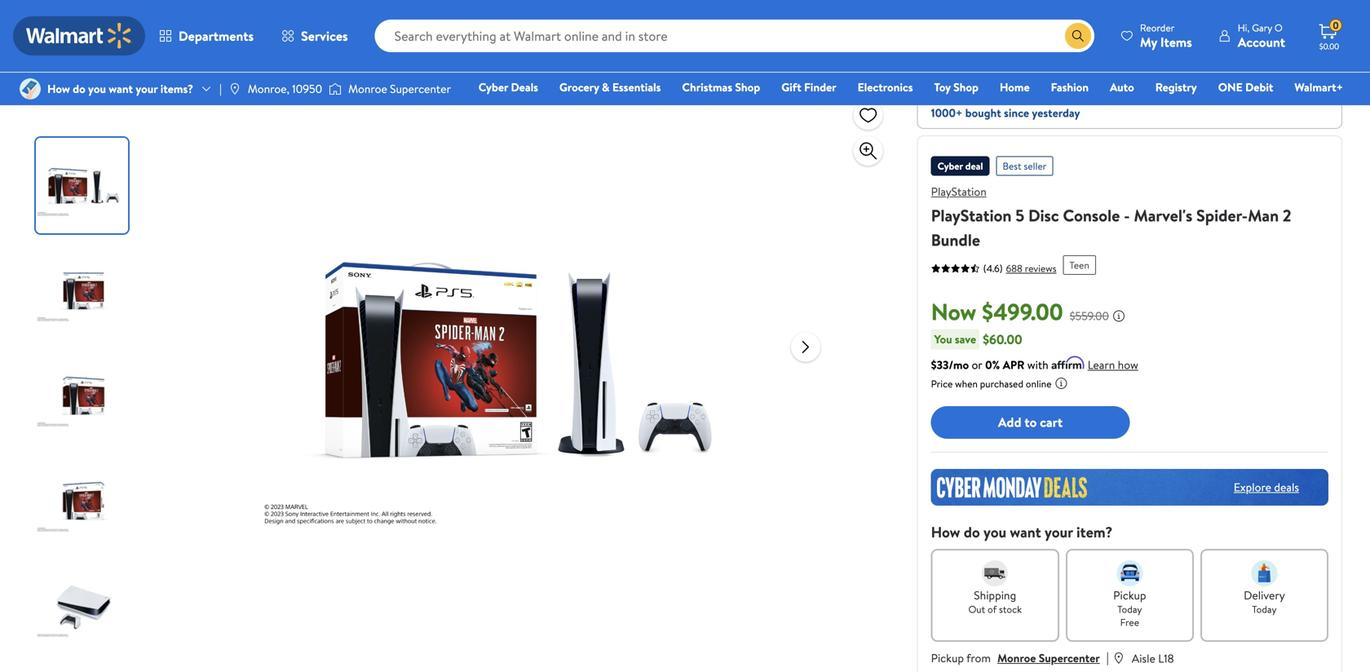 Task type: describe. For each thing, give the bounding box(es) containing it.
home
[[1000, 79, 1030, 95]]

your for items?
[[136, 81, 158, 97]]

online
[[1026, 377, 1052, 391]]

0 vertical spatial monroe
[[348, 81, 387, 97]]

2
[[1283, 204, 1292, 227]]

one
[[1219, 79, 1243, 95]]

free
[[1121, 615, 1140, 629]]

spider-
[[1197, 204, 1248, 227]]

intent image for shipping image
[[982, 560, 1009, 586]]

cyber deals link
[[471, 78, 546, 96]]

departments
[[179, 27, 254, 45]]

0 horizontal spatial supercenter
[[390, 81, 451, 97]]

christmas shop
[[682, 79, 761, 95]]

1000+
[[931, 105, 963, 121]]

supercenter inside pickup from monroe supercenter |
[[1039, 650, 1100, 666]]

since
[[1004, 105, 1030, 121]]

cyber for cyber deal
[[938, 159, 963, 173]]

bought
[[966, 105, 1002, 121]]

shipping
[[974, 587, 1017, 603]]

 image for monroe, 10950
[[228, 82, 241, 95]]

delivery today
[[1244, 587, 1286, 616]]

reorder
[[1140, 21, 1175, 35]]

home link
[[993, 78, 1037, 96]]

with
[[1028, 357, 1049, 373]]

deals
[[511, 79, 538, 95]]

bundle
[[931, 228, 981, 251]]

monroe supercenter button
[[998, 650, 1100, 666]]

cyber deal
[[938, 159, 983, 173]]

services button
[[268, 16, 362, 55]]

you save $60.00
[[935, 330, 1023, 348]]

you
[[935, 331, 953, 347]]

pickup for pickup from monroe supercenter |
[[931, 650, 964, 666]]

aisle
[[1132, 650, 1156, 666]]

item?
[[1077, 522, 1113, 542]]

console
[[1063, 204, 1120, 227]]

gift finder link
[[774, 78, 844, 96]]

pickup from monroe supercenter |
[[931, 648, 1109, 666]]

add
[[999, 413, 1022, 431]]

learn more about strikethrough prices image
[[1113, 309, 1126, 322]]

hi, gary o account
[[1238, 21, 1286, 51]]

how do you want your items?
[[47, 81, 193, 97]]

you for how do you want your items?
[[88, 81, 106, 97]]

$0.00
[[1320, 41, 1340, 52]]

best seller
[[1003, 159, 1047, 173]]

want for item?
[[1010, 522, 1042, 542]]

stock
[[999, 602, 1022, 616]]

walmart+ link
[[1288, 78, 1351, 96]]

christmas
[[682, 79, 733, 95]]

disc
[[1029, 204, 1059, 227]]

electronics link
[[851, 78, 921, 96]]

when
[[956, 377, 978, 391]]

search icon image
[[1072, 29, 1085, 42]]

or
[[972, 357, 983, 373]]

1 playstation from the top
[[931, 184, 987, 199]]

affirm image
[[1052, 356, 1085, 369]]

$33/mo or 0% apr with
[[931, 357, 1049, 373]]

electronics
[[858, 79, 913, 95]]

$60.00
[[983, 330, 1023, 348]]

learn
[[1088, 357, 1116, 373]]

playstation link
[[931, 184, 987, 199]]

playstation 5 disc console - marvel's spider-man 2 bundle - image 2 of 6 image
[[36, 243, 131, 339]]

debit
[[1246, 79, 1274, 95]]

gary
[[1253, 21, 1273, 35]]

purchased
[[980, 377, 1024, 391]]

playstation 5 disc console - marvel's spider-man 2 bundle - image 1 of 6 image
[[36, 138, 131, 233]]

688
[[1006, 261, 1023, 275]]

0 horizontal spatial |
[[219, 81, 222, 97]]

monroe inside pickup from monroe supercenter |
[[998, 650, 1036, 666]]

to
[[1025, 413, 1037, 431]]

toy
[[935, 79, 951, 95]]

from
[[967, 650, 991, 666]]

man
[[1248, 204, 1279, 227]]

walmart image
[[26, 23, 132, 49]]

1000+ bought since yesterday
[[931, 105, 1081, 121]]

of
[[988, 602, 997, 616]]

learn how
[[1088, 357, 1139, 373]]

explore deals
[[1234, 479, 1300, 495]]

intent image for pickup image
[[1117, 560, 1143, 586]]

best
[[1003, 159, 1022, 173]]

learn how button
[[1088, 356, 1139, 373]]

marvel's
[[1134, 204, 1193, 227]]

0%
[[986, 357, 1000, 373]]

essentials
[[613, 79, 661, 95]]

registry
[[1156, 79, 1197, 95]]

playstation 5 disc console - marvel's spider-man 2 bundle image
[[256, 97, 778, 619]]

grocery & essentials link
[[552, 78, 669, 96]]

reorder my items
[[1140, 21, 1193, 51]]

10950
[[292, 81, 322, 97]]

gift finder
[[782, 79, 837, 95]]

&
[[602, 79, 610, 95]]



Task type: vqa. For each thing, say whether or not it's contained in the screenshot.
can
no



Task type: locate. For each thing, give the bounding box(es) containing it.
$499.00
[[982, 296, 1064, 328]]

1 horizontal spatial |
[[1107, 648, 1109, 666]]

monroe right 10950
[[348, 81, 387, 97]]

 image for how do you want your items?
[[20, 78, 41, 100]]

auto link
[[1103, 78, 1142, 96]]

one debit link
[[1211, 78, 1281, 96]]

how
[[1118, 357, 1139, 373]]

today down intent image for pickup
[[1118, 602, 1142, 616]]

finder
[[804, 79, 837, 95]]

1 vertical spatial your
[[1045, 522, 1073, 542]]

out
[[969, 602, 986, 616]]

today down the intent image for delivery
[[1253, 602, 1277, 616]]

grocery & essentials
[[560, 79, 661, 95]]

legal information image
[[1055, 377, 1068, 390]]

0 horizontal spatial do
[[73, 81, 85, 97]]

pickup left from
[[931, 650, 964, 666]]

account
[[1238, 33, 1286, 51]]

shop
[[735, 79, 761, 95], [954, 79, 979, 95]]

0 horizontal spatial  image
[[20, 78, 41, 100]]

auto
[[1110, 79, 1135, 95]]

your for item?
[[1045, 522, 1073, 542]]

cyber deals
[[479, 79, 538, 95]]

zoom image modal image
[[859, 141, 878, 161]]

(4.6) 688 reviews
[[984, 261, 1057, 275]]

today inside the pickup today free
[[1118, 602, 1142, 616]]

0 horizontal spatial today
[[1118, 602, 1142, 616]]

monroe,
[[248, 81, 290, 97]]

shop for christmas shop
[[735, 79, 761, 95]]

Search search field
[[375, 20, 1095, 52]]

services
[[301, 27, 348, 45]]

monroe, 10950
[[248, 81, 322, 97]]

0
[[1333, 19, 1339, 32]]

-
[[1124, 204, 1130, 227]]

pickup for pickup today free
[[1114, 587, 1147, 603]]

0 vertical spatial |
[[219, 81, 222, 97]]

do for how do you want your items?
[[73, 81, 85, 97]]

today for delivery
[[1253, 602, 1277, 616]]

688 reviews link
[[1003, 261, 1057, 275]]

5
[[1016, 204, 1025, 227]]

deals
[[1275, 479, 1300, 495]]

playstation 5 disc console - marvel's spider-man 2 bundle - image 5 of 6 image
[[36, 559, 131, 654]]

price
[[931, 377, 953, 391]]

want left item?
[[1010, 522, 1042, 542]]

shop for toy shop
[[954, 79, 979, 95]]

today
[[1118, 602, 1142, 616], [1253, 602, 1277, 616]]

2 shop from the left
[[954, 79, 979, 95]]

pickup inside pickup from monroe supercenter |
[[931, 650, 964, 666]]

gift
[[782, 79, 802, 95]]

0 vertical spatial want
[[109, 81, 133, 97]]

0 vertical spatial pickup
[[1114, 587, 1147, 603]]

0 horizontal spatial monroe
[[348, 81, 387, 97]]

1 horizontal spatial shop
[[954, 79, 979, 95]]

cyber monday deals image
[[931, 469, 1329, 506]]

deal
[[966, 159, 983, 173]]

christmas shop link
[[675, 78, 768, 96]]

shipping out of stock
[[969, 587, 1022, 616]]

today for pickup
[[1118, 602, 1142, 616]]

$33/mo
[[931, 357, 969, 373]]

2 playstation from the top
[[931, 204, 1012, 227]]

apr
[[1003, 357, 1025, 373]]

0 horizontal spatial you
[[88, 81, 106, 97]]

l18
[[1159, 650, 1174, 666]]

1 vertical spatial cyber
[[938, 159, 963, 173]]

do
[[73, 81, 85, 97], [964, 522, 980, 542]]

playstation down playstation link
[[931, 204, 1012, 227]]

shop right christmas
[[735, 79, 761, 95]]

want
[[109, 81, 133, 97], [1010, 522, 1042, 542]]

0 horizontal spatial pickup
[[931, 650, 964, 666]]

1 vertical spatial you
[[984, 522, 1007, 542]]

explore
[[1234, 479, 1272, 495]]

shop right toy
[[954, 79, 979, 95]]

fashion
[[1051, 79, 1089, 95]]

0 vertical spatial how
[[47, 81, 70, 97]]

0 horizontal spatial shop
[[735, 79, 761, 95]]

how for how do you want your item?
[[931, 522, 961, 542]]

items
[[1161, 33, 1193, 51]]

Walmart Site-Wide search field
[[375, 20, 1095, 52]]

1 vertical spatial supercenter
[[1039, 650, 1100, 666]]

how for how do you want your items?
[[47, 81, 70, 97]]

1 horizontal spatial cyber
[[938, 159, 963, 173]]

 image
[[329, 81, 342, 97]]

do down walmart image
[[73, 81, 85, 97]]

1 horizontal spatial you
[[984, 522, 1007, 542]]

monroe right from
[[998, 650, 1036, 666]]

1 horizontal spatial do
[[964, 522, 980, 542]]

1 horizontal spatial supercenter
[[1039, 650, 1100, 666]]

delivery
[[1244, 587, 1286, 603]]

1 horizontal spatial how
[[931, 522, 961, 542]]

(4.6)
[[984, 261, 1003, 275]]

0 horizontal spatial how
[[47, 81, 70, 97]]

how do you want your item?
[[931, 522, 1113, 542]]

1 vertical spatial playstation
[[931, 204, 1012, 227]]

now $499.00
[[931, 296, 1064, 328]]

hi,
[[1238, 21, 1250, 35]]

price when purchased online
[[931, 377, 1052, 391]]

1 horizontal spatial your
[[1045, 522, 1073, 542]]

 image down walmart image
[[20, 78, 41, 100]]

1 vertical spatial want
[[1010, 522, 1042, 542]]

next media item image
[[796, 337, 816, 357]]

monroe
[[348, 81, 387, 97], [998, 650, 1036, 666]]

0 horizontal spatial cyber
[[479, 79, 508, 95]]

my
[[1140, 33, 1158, 51]]

0 horizontal spatial want
[[109, 81, 133, 97]]

cyber for cyber deals
[[479, 79, 508, 95]]

1 today from the left
[[1118, 602, 1142, 616]]

your left item?
[[1045, 522, 1073, 542]]

seller
[[1024, 159, 1047, 173]]

cyber left deals
[[479, 79, 508, 95]]

| left the aisle
[[1107, 648, 1109, 666]]

1 vertical spatial monroe
[[998, 650, 1036, 666]]

0 vertical spatial cyber
[[479, 79, 508, 95]]

1 vertical spatial how
[[931, 522, 961, 542]]

want left items?
[[109, 81, 133, 97]]

playstation
[[931, 184, 987, 199], [931, 204, 1012, 227]]

1 horizontal spatial pickup
[[1114, 587, 1147, 603]]

you for how do you want your item?
[[984, 522, 1007, 542]]

0 vertical spatial your
[[136, 81, 158, 97]]

ad disclaimer and feedback for skylinedisplayad image
[[1330, 47, 1343, 60]]

your left items?
[[136, 81, 158, 97]]

save
[[955, 331, 977, 347]]

now
[[931, 296, 977, 328]]

pickup down intent image for pickup
[[1114, 587, 1147, 603]]

fashion link
[[1044, 78, 1097, 96]]

1 horizontal spatial today
[[1253, 602, 1277, 616]]

0 horizontal spatial your
[[136, 81, 158, 97]]

departments button
[[145, 16, 268, 55]]

you down walmart image
[[88, 81, 106, 97]]

intent image for delivery image
[[1252, 560, 1278, 586]]

$559.00
[[1070, 308, 1110, 324]]

playstation 5 disc console - marvel's spider-man 2 bundle - image 4 of 6 image
[[36, 454, 131, 549]]

registry link
[[1149, 78, 1205, 96]]

teen
[[1070, 258, 1090, 272]]

1 vertical spatial do
[[964, 522, 980, 542]]

0 vertical spatial playstation
[[931, 184, 987, 199]]

walmart+
[[1295, 79, 1344, 95]]

0 vertical spatial supercenter
[[390, 81, 451, 97]]

yesterday
[[1032, 105, 1081, 121]]

playstation 5 disc console - marvel's spider-man 2 bundle - image 3 of 6 image
[[36, 348, 131, 444]]

do up shipping on the bottom right
[[964, 522, 980, 542]]

o
[[1275, 21, 1283, 35]]

how
[[47, 81, 70, 97], [931, 522, 961, 542]]

0 vertical spatial do
[[73, 81, 85, 97]]

you up intent image for shipping
[[984, 522, 1007, 542]]

 image
[[20, 78, 41, 100], [228, 82, 241, 95]]

today inside "delivery today"
[[1253, 602, 1277, 616]]

add to cart
[[999, 413, 1063, 431]]

1 horizontal spatial want
[[1010, 522, 1042, 542]]

0 vertical spatial you
[[88, 81, 106, 97]]

playstation down cyber deal
[[931, 184, 987, 199]]

pickup
[[1114, 587, 1147, 603], [931, 650, 964, 666]]

1 horizontal spatial  image
[[228, 82, 241, 95]]

1 vertical spatial |
[[1107, 648, 1109, 666]]

1 vertical spatial pickup
[[931, 650, 964, 666]]

do for how do you want your item?
[[964, 522, 980, 542]]

your
[[136, 81, 158, 97], [1045, 522, 1073, 542]]

 image left "monroe,"
[[228, 82, 241, 95]]

playstation playstation 5 disc console - marvel's spider-man 2 bundle
[[931, 184, 1292, 251]]

aisle l18
[[1132, 650, 1174, 666]]

add to cart button
[[931, 406, 1130, 439]]

cyber left deal
[[938, 159, 963, 173]]

toy shop
[[935, 79, 979, 95]]

want for items?
[[109, 81, 133, 97]]

| right items?
[[219, 81, 222, 97]]

add to favorites list, playstation 5 disc console - marvel's spider-man 2 bundle image
[[859, 105, 878, 125]]

1 horizontal spatial monroe
[[998, 650, 1036, 666]]

cyber
[[479, 79, 508, 95], [938, 159, 963, 173]]

2 today from the left
[[1253, 602, 1277, 616]]

1 shop from the left
[[735, 79, 761, 95]]

cart
[[1040, 413, 1063, 431]]



